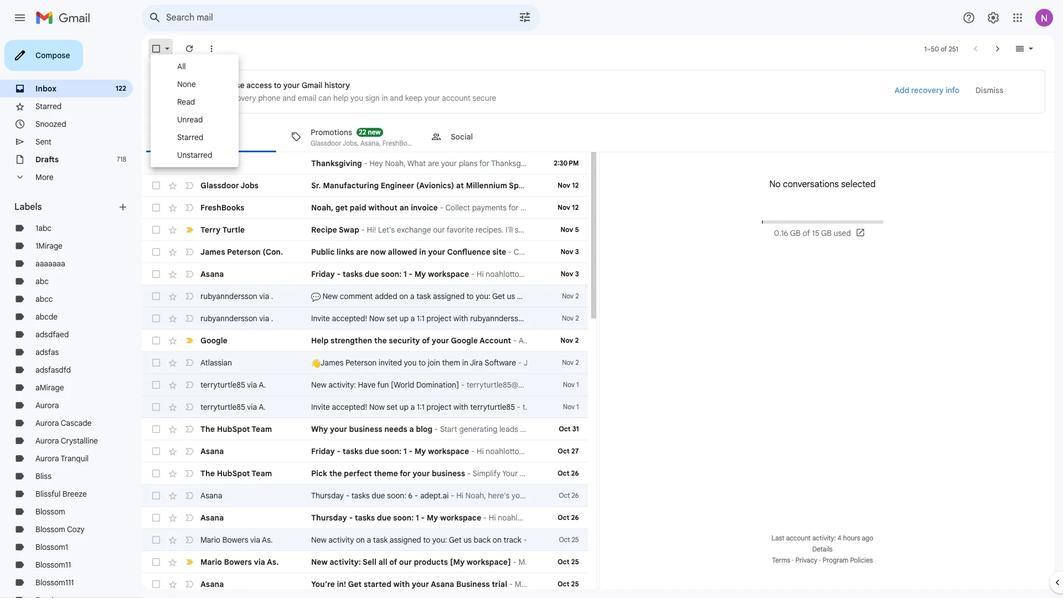 Task type: vqa. For each thing, say whether or not it's contained in the screenshot.
As. to the top
yes



Task type: locate. For each thing, give the bounding box(es) containing it.
blossom down blissful
[[35, 507, 65, 517]]

freshbooks,
[[383, 139, 420, 147]]

2 nov 3 from the top
[[561, 270, 579, 278]]

0 vertical spatial nov 3
[[561, 248, 579, 256]]

15
[[813, 228, 820, 238]]

invite for invite accepted! now set up a 1:1 project with rubyanndersson
[[311, 314, 330, 324]]

1 the hubspot team from the top
[[201, 424, 272, 434]]

get
[[493, 291, 505, 301], [449, 535, 462, 545], [348, 580, 362, 589]]

via for seventh row
[[259, 291, 269, 301]]

aurora link
[[35, 401, 59, 411]]

without
[[368, 203, 398, 213]]

0 horizontal spatial starred
[[35, 101, 62, 111]]

0 vertical spatial 25
[[572, 536, 579, 544]]

activity:
[[329, 380, 356, 390], [813, 534, 836, 542], [330, 557, 361, 567]]

1 rubyanndersson via . from the top
[[201, 291, 273, 301]]

2 invite from the top
[[311, 402, 330, 412]]

0 vertical spatial thursday
[[311, 491, 344, 501]]

10 row from the top
[[142, 352, 588, 374]]

task up invite accepted! now set up a 1:1 project with rubyanndersson
[[417, 291, 431, 301]]

glassdoor down promotions at the left of the page
[[311, 139, 342, 147]]

of
[[941, 45, 948, 53], [803, 228, 811, 238], [422, 336, 430, 346], [390, 557, 397, 567]]

0 vertical spatial assigned
[[433, 291, 465, 301]]

rubyanndersson via . up atlassian
[[201, 314, 273, 324]]

for right ca
[[777, 181, 788, 191]]

soon: down 6 at bottom left
[[393, 513, 414, 523]]

support image
[[963, 11, 976, 24]]

due
[[365, 269, 379, 279], [365, 447, 379, 457], [372, 491, 385, 501], [377, 513, 391, 523]]

0 vertical spatial the hubspot team
[[201, 424, 272, 434]]

26 for -
[[572, 491, 579, 500]]

friday - tasks due soon: 1 - my workspace - up added
[[311, 269, 477, 279]]

1 gb from the left
[[791, 228, 801, 238]]

new for new activity on a task assigned to you: get us back on track -
[[311, 535, 327, 545]]

systems,
[[534, 181, 569, 191]]

engineer
[[381, 181, 414, 191]]

0 vertical spatial track
[[547, 291, 565, 301]]

a inside 'you could lose access to your gmail history adding a recovery phone and email can help you sign in and keep your account secure'
[[219, 93, 223, 103]]

1 accepted! from the top
[[332, 314, 367, 324]]

2 vertical spatial oct 26
[[558, 514, 579, 522]]

and left 8
[[644, 181, 658, 191]]

new for new activity: have fun [world domination] -
[[311, 380, 327, 390]]

rubyanndersson down james peterson (con.
[[201, 291, 257, 301]]

invite accepted! now set up a 1:1 project with terryturtle85 -
[[311, 402, 523, 412]]

aurora up aurora tranquil at bottom left
[[35, 436, 59, 446]]

0 vertical spatial now
[[369, 314, 385, 324]]

gb right 15
[[822, 228, 832, 238]]

1 vertical spatial mario bowers via as.
[[201, 557, 279, 567]]

program
[[823, 556, 849, 565]]

16 row from the top
[[142, 485, 588, 507]]

2 a. from the top
[[259, 402, 266, 412]]

to up products
[[423, 535, 431, 545]]

a down could
[[219, 93, 223, 103]]

1 horizontal spatial account
[[787, 534, 811, 542]]

2 rubyanndersson via . from the top
[[201, 314, 273, 324]]

friday down why
[[311, 447, 335, 457]]

0 vertical spatial team
[[252, 424, 272, 434]]

0 vertical spatial mario
[[201, 535, 220, 545]]

1 vertical spatial as.
[[267, 557, 279, 567]]

[world
[[391, 380, 414, 390]]

1 terryturtle85 via a. from the top
[[201, 380, 266, 390]]

for inside sr. manufacturing engineer (avionics) at millennium space systems, a boeing company and 8 more jobs in los angeles, ca for you. apply now. link
[[777, 181, 788, 191]]

· right terms
[[793, 556, 794, 565]]

primary tab
[[142, 121, 281, 152]]

aurora for aurora tranquil
[[35, 454, 59, 464]]

0 vertical spatial rubyanndersson via .
[[201, 291, 273, 301]]

friday down public
[[311, 269, 335, 279]]

0 vertical spatial 12
[[572, 181, 579, 189]]

search mail image
[[145, 8, 165, 28]]

1 horizontal spatial read
[[219, 158, 238, 168]]

project for terryturtle85
[[427, 402, 452, 412]]

get
[[336, 203, 348, 213]]

due down why your business needs a blog -
[[365, 447, 379, 457]]

0 vertical spatial 1:1
[[417, 314, 425, 324]]

0 vertical spatial up
[[400, 314, 409, 324]]

new for new comment added on a task assigned to you: get us back on track
[[323, 291, 338, 301]]

1 horizontal spatial you:
[[476, 291, 491, 301]]

1:1 for terryturtle85
[[417, 402, 425, 412]]

accepted! for invite accepted! now set up a 1:1 project with rubyanndersson
[[332, 314, 367, 324]]

nov 2
[[562, 292, 579, 300], [562, 314, 579, 322], [561, 336, 579, 345], [562, 358, 579, 367]]

0 vertical spatial invite
[[311, 314, 330, 324]]

0 horizontal spatial glassdoor
[[201, 181, 239, 191]]

team
[[252, 424, 272, 434], [252, 469, 272, 479]]

recovery
[[912, 85, 944, 95], [225, 93, 256, 103]]

2 friday - tasks due soon: 1 - my workspace - from the top
[[311, 447, 477, 457]]

2 accepted! from the top
[[332, 402, 367, 412]]

my
[[415, 269, 426, 279], [415, 447, 426, 457], [427, 513, 438, 523]]

of right 50
[[941, 45, 948, 53]]

terryturtle85 via a. for invite accepted! now set up a 1:1 project with terryturtle85
[[201, 402, 266, 412]]

peterson for (con.
[[227, 247, 261, 257]]

1 vertical spatial now
[[369, 402, 385, 412]]

1 vertical spatial .
[[271, 314, 273, 324]]

1 horizontal spatial peterson
[[346, 358, 377, 368]]

0 horizontal spatial us
[[464, 535, 472, 545]]

business up adept.ai
[[432, 469, 465, 479]]

account right last
[[787, 534, 811, 542]]

public
[[311, 247, 335, 257]]

nov 12 up nov 5
[[558, 203, 579, 212]]

1 horizontal spatial recovery
[[912, 85, 944, 95]]

1 vertical spatial back
[[474, 535, 491, 545]]

in right "sign"
[[382, 93, 388, 103]]

gmail image
[[35, 7, 96, 29]]

None checkbox
[[151, 43, 162, 54], [151, 202, 162, 213], [151, 224, 162, 235], [151, 269, 162, 280], [151, 291, 162, 302], [151, 313, 162, 324], [151, 335, 162, 346], [151, 357, 162, 368], [151, 402, 162, 413], [151, 424, 162, 435], [151, 446, 162, 457], [151, 512, 162, 524], [151, 557, 162, 568], [151, 43, 162, 54], [151, 202, 162, 213], [151, 224, 162, 235], [151, 269, 162, 280], [151, 291, 162, 302], [151, 313, 162, 324], [151, 335, 162, 346], [151, 357, 162, 368], [151, 402, 162, 413], [151, 424, 162, 435], [151, 446, 162, 457], [151, 512, 162, 524], [151, 557, 162, 568]]

2 nov 12 from the top
[[558, 203, 579, 212]]

up for terryturtle85
[[400, 402, 409, 412]]

0 vertical spatial business
[[349, 424, 383, 434]]

aurora up bliss 'link'
[[35, 454, 59, 464]]

project down domination]
[[427, 402, 452, 412]]

6 row from the top
[[142, 263, 588, 285]]

1 horizontal spatial gb
[[822, 228, 832, 238]]

aurora for aurora cascade
[[35, 418, 59, 428]]

0 vertical spatial us
[[507, 291, 515, 301]]

tranquil
[[61, 454, 89, 464]]

blog
[[416, 424, 433, 434]]

perfect
[[344, 469, 372, 479]]

main menu image
[[13, 11, 27, 24]]

us up account
[[507, 291, 515, 301]]

rubyanndersson up account
[[471, 314, 527, 324]]

0 vertical spatial back
[[517, 291, 534, 301]]

terryturtle85 via a. for new activity: have fun [world domination]
[[201, 380, 266, 390]]

rubyanndersson for 'new comment added on a task assigned to you: get us back on track' link
[[201, 291, 257, 301]]

1 vertical spatial assigned
[[390, 535, 421, 545]]

0 horizontal spatial you
[[351, 93, 363, 103]]

soon: up the pick the perfect theme for your business -
[[381, 447, 402, 457]]

1 vertical spatial the
[[329, 469, 342, 479]]

jobs
[[241, 181, 259, 191]]

set for rubyanndersson
[[387, 314, 398, 324]]

you inside row
[[404, 358, 417, 368]]

None checkbox
[[151, 158, 162, 169], [151, 180, 162, 191], [151, 247, 162, 258], [151, 380, 162, 391], [151, 468, 162, 479], [151, 490, 162, 501], [151, 535, 162, 546], [151, 579, 162, 590], [151, 158, 162, 169], [151, 180, 162, 191], [151, 247, 162, 258], [151, 380, 162, 391], [151, 468, 162, 479], [151, 490, 162, 501], [151, 535, 162, 546], [151, 579, 162, 590]]

privacy link
[[796, 556, 818, 565]]

set down new activity: have fun [world domination] -
[[387, 402, 398, 412]]

terry
[[201, 225, 221, 235]]

0 vertical spatial friday - tasks due soon: 1 - my workspace -
[[311, 269, 477, 279]]

2 . from the top
[[271, 314, 273, 324]]

glassdoor for glassdoor jobs, asana, freshbooks, atlassian, glassdoor
[[311, 139, 342, 147]]

keep
[[405, 93, 423, 103]]

our
[[399, 557, 412, 567]]

2 thursday from the top
[[311, 513, 347, 523]]

3 aurora from the top
[[35, 436, 59, 446]]

1 team from the top
[[252, 424, 272, 434]]

nov 2 for atlassian
[[562, 358, 579, 367]]

row containing terry turtle
[[142, 219, 588, 241]]

0 horizontal spatial business
[[349, 424, 383, 434]]

to inside 'you could lose access to your gmail history adding a recovery phone and email can help you sign in and keep your account secure'
[[274, 80, 282, 90]]

comment
[[340, 291, 373, 301]]

1 vertical spatial nov 12
[[558, 203, 579, 212]]

2 up from the top
[[400, 402, 409, 412]]

james down terry
[[201, 247, 225, 257]]

1 vertical spatial with
[[454, 402, 469, 412]]

1 blossom from the top
[[35, 507, 65, 517]]

project for rubyanndersson
[[427, 314, 452, 324]]

17 row from the top
[[142, 507, 588, 529]]

2 for rubyanndersson via .
[[576, 314, 579, 322]]

and left the keep
[[390, 93, 403, 103]]

details
[[813, 545, 833, 553]]

26 for workspace
[[571, 514, 579, 522]]

via for tenth row from the bottom
[[247, 380, 257, 390]]

due down now
[[365, 269, 379, 279]]

aaaaaaa
[[35, 259, 65, 269]]

3 row from the top
[[142, 197, 588, 219]]

and left email
[[283, 93, 296, 103]]

0 vertical spatial you
[[351, 93, 363, 103]]

older image
[[993, 43, 1004, 54]]

peterson for invited
[[346, 358, 377, 368]]

0 vertical spatial for
[[777, 181, 788, 191]]

1 project from the top
[[427, 314, 452, 324]]

with down our
[[394, 580, 410, 589]]

aurora crystalline
[[35, 436, 98, 446]]

0 vertical spatial my
[[415, 269, 426, 279]]

1 vertical spatial thursday
[[311, 513, 347, 523]]

blossom111 link
[[35, 578, 74, 588]]

james down help
[[321, 358, 344, 368]]

2 for google
[[575, 336, 579, 345]]

2 vertical spatial get
[[348, 580, 362, 589]]

activity: up in!
[[330, 557, 361, 567]]

get right in!
[[348, 580, 362, 589]]

james peterson invited you to join them in jira software
[[321, 358, 516, 368]]

0 vertical spatial 3
[[575, 248, 579, 256]]

0 horizontal spatial gb
[[791, 228, 801, 238]]

invite up why
[[311, 402, 330, 412]]

1 . from the top
[[271, 291, 273, 301]]

your right why
[[330, 424, 347, 434]]

4 aurora from the top
[[35, 454, 59, 464]]

set for terryturtle85
[[387, 402, 398, 412]]

1 horizontal spatial you
[[404, 358, 417, 368]]

you: up products
[[433, 535, 447, 545]]

2 vertical spatial activity:
[[330, 557, 361, 567]]

0 vertical spatial the
[[201, 424, 215, 434]]

1 vertical spatial 3
[[575, 270, 579, 278]]

can
[[319, 93, 331, 103]]

2 3 from the top
[[575, 270, 579, 278]]

0 horizontal spatial assigned
[[390, 535, 421, 545]]

glassdoor down ican read
[[201, 181, 239, 191]]

workspace up new comment added on a task assigned to you: get us back on track
[[428, 269, 469, 279]]

tab list
[[142, 121, 1055, 152]]

1 horizontal spatial task
[[417, 291, 431, 301]]

0 vertical spatial nov 12
[[558, 181, 579, 189]]

nov 1 for new activity: have fun [world domination] -
[[563, 381, 579, 389]]

recovery left info
[[912, 85, 944, 95]]

activity: for new activity: sell all of our products [my workspace] -
[[330, 557, 361, 567]]

1 vertical spatial for
[[400, 469, 411, 479]]

you: up account
[[476, 291, 491, 301]]

accepted! down have
[[332, 402, 367, 412]]

info
[[946, 85, 960, 95]]

12 for freshbooks
[[572, 203, 579, 212]]

1 up from the top
[[400, 314, 409, 324]]

friday
[[311, 269, 335, 279], [311, 447, 335, 457]]

my down public links are now allowed in your confluence site -
[[415, 269, 426, 279]]

boeing
[[578, 181, 604, 191]]

1 aurora from the top
[[35, 401, 59, 411]]

2 nov 1 from the top
[[563, 403, 579, 411]]

1 vertical spatial get
[[449, 535, 462, 545]]

9 row from the top
[[142, 330, 588, 352]]

1 set from the top
[[387, 314, 398, 324]]

read right ican
[[219, 158, 238, 168]]

you left "sign"
[[351, 93, 363, 103]]

2 friday from the top
[[311, 447, 335, 457]]

up
[[400, 314, 409, 324], [400, 402, 409, 412]]

tasks down thursday - tasks due soon: 6 - adept.ai -
[[355, 513, 375, 523]]

via for eighth row from the top of the no conversations selected "main content"
[[259, 314, 269, 324]]

you're in! get started with your asana business trial -
[[311, 580, 515, 589]]

new down 👋 "icon"
[[311, 380, 327, 390]]

2 terryturtle85 via a. from the top
[[201, 402, 266, 412]]

122
[[116, 84, 126, 93]]

atlassian,
[[421, 139, 450, 147]]

workspace]
[[467, 557, 511, 567]]

1 vertical spatial you
[[404, 358, 417, 368]]

1 nov 1 from the top
[[563, 381, 579, 389]]

glassdoor for glassdoor jobs
[[201, 181, 239, 191]]

the
[[374, 336, 387, 346], [329, 469, 342, 479]]

my down blog
[[415, 447, 426, 457]]

rubyanndersson via . down james peterson (con.
[[201, 291, 273, 301]]

12 for glassdoor jobs
[[572, 181, 579, 189]]

aurora cascade link
[[35, 418, 92, 428]]

project down 'new comment added on a task assigned to you: get us back on track' link
[[427, 314, 452, 324]]

nov 3 for friday - tasks due soon: 1 - my workspace -
[[561, 270, 579, 278]]

0 vertical spatial workspace
[[428, 269, 469, 279]]

2 now from the top
[[369, 402, 385, 412]]

my down adept.ai
[[427, 513, 438, 523]]

2 blossom from the top
[[35, 525, 65, 535]]

aurora for aurora link
[[35, 401, 59, 411]]

gb right the 0.16
[[791, 228, 801, 238]]

1 the from the top
[[201, 424, 215, 434]]

james
[[201, 247, 225, 257], [321, 358, 344, 368]]

0 horizontal spatial peterson
[[227, 247, 261, 257]]

1 nov 12 from the top
[[558, 181, 579, 189]]

0 vertical spatial project
[[427, 314, 452, 324]]

0 vertical spatial set
[[387, 314, 398, 324]]

1 · from the left
[[793, 556, 794, 565]]

rubyanndersson via .
[[201, 291, 273, 301], [201, 314, 273, 324]]

drafts
[[35, 155, 59, 165]]

0 vertical spatial with
[[454, 314, 469, 324]]

2 mario bowers via as. from the top
[[201, 557, 279, 567]]

new left activity
[[311, 535, 327, 545]]

for right theme
[[400, 469, 411, 479]]

1 a. from the top
[[259, 380, 266, 390]]

1 horizontal spatial assigned
[[433, 291, 465, 301]]

noah, get paid without an invoice -
[[311, 203, 446, 213]]

rubyanndersson via . for invite accepted! now set up a 1:1 project with rubyanndersson link
[[201, 314, 273, 324]]

1abc
[[35, 223, 52, 233]]

account left secure
[[442, 93, 471, 103]]

0 vertical spatial the
[[374, 336, 387, 346]]

0 horizontal spatial get
[[348, 580, 362, 589]]

1 row from the top
[[142, 152, 588, 175]]

asana
[[201, 269, 224, 279], [201, 447, 224, 457], [201, 491, 222, 501], [201, 513, 224, 523], [201, 580, 224, 589], [431, 580, 455, 589]]

set down added
[[387, 314, 398, 324]]

1 horizontal spatial track
[[547, 291, 565, 301]]

why
[[311, 424, 328, 434]]

access
[[247, 80, 272, 90]]

row
[[142, 152, 588, 175], [142, 175, 850, 197], [142, 197, 588, 219], [142, 219, 588, 241], [142, 241, 588, 263], [142, 263, 588, 285], [142, 285, 588, 307], [142, 307, 588, 330], [142, 330, 588, 352], [142, 352, 588, 374], [142, 374, 588, 396], [142, 396, 588, 418], [142, 418, 588, 440], [142, 440, 588, 463], [142, 463, 588, 485], [142, 485, 588, 507], [142, 507, 588, 529], [142, 529, 588, 551], [142, 551, 588, 573], [142, 573, 588, 596]]

2 1:1 from the top
[[417, 402, 425, 412]]

in left the jira
[[462, 358, 469, 368]]

invite down 💬 icon
[[311, 314, 330, 324]]

aurora down amirage link at the bottom of the page
[[35, 401, 59, 411]]

cozy
[[67, 525, 85, 535]]

2 horizontal spatial get
[[493, 291, 505, 301]]

2 aurora from the top
[[35, 418, 59, 428]]

invite inside invite accepted! now set up a 1:1 project with rubyanndersson link
[[311, 314, 330, 324]]

1 vertical spatial oct 26
[[559, 491, 579, 500]]

2 set from the top
[[387, 402, 398, 412]]

security
[[389, 336, 420, 346]]

1 vertical spatial us
[[464, 535, 472, 545]]

settings image
[[987, 11, 1001, 24]]

us up [my
[[464, 535, 472, 545]]

via
[[259, 291, 269, 301], [259, 314, 269, 324], [247, 380, 257, 390], [247, 402, 257, 412], [250, 535, 260, 545], [254, 557, 265, 567]]

assigned up invite accepted! now set up a 1:1 project with rubyanndersson link
[[433, 291, 465, 301]]

advanced search options image
[[514, 6, 536, 28]]

with down new comment added on a task assigned to you: get us back on track
[[454, 314, 469, 324]]

1 vertical spatial 25
[[571, 558, 579, 566]]

2 row from the top
[[142, 175, 850, 197]]

1 vertical spatial oct 25
[[558, 558, 579, 566]]

1 vertical spatial project
[[427, 402, 452, 412]]

1:1 inside invite accepted! now set up a 1:1 project with rubyanndersson link
[[417, 314, 425, 324]]

gb
[[791, 228, 801, 238], [822, 228, 832, 238]]

5 row from the top
[[142, 241, 588, 263]]

tasks down perfect
[[352, 491, 370, 501]]

None search field
[[142, 4, 541, 31]]

activity: for new activity: have fun [world domination] -
[[329, 380, 356, 390]]

back
[[517, 291, 534, 301], [474, 535, 491, 545]]

1 vertical spatial you:
[[433, 535, 447, 545]]

new for new activity: sell all of our products [my workspace] -
[[311, 557, 328, 567]]

nov 3
[[561, 248, 579, 256], [561, 270, 579, 278]]

nov 12
[[558, 181, 579, 189], [558, 203, 579, 212]]

rubyanndersson up atlassian
[[201, 314, 257, 324]]

up up security
[[400, 314, 409, 324]]

1 vertical spatial task
[[373, 535, 388, 545]]

up for rubyanndersson
[[400, 314, 409, 324]]

thursday down pick
[[311, 491, 344, 501]]

tasks
[[343, 269, 363, 279], [343, 447, 363, 457], [352, 491, 370, 501], [355, 513, 375, 523]]

aurora cascade
[[35, 418, 92, 428]]

13 row from the top
[[142, 418, 588, 440]]

accepted! up strengthen
[[332, 314, 367, 324]]

12 down a
[[572, 203, 579, 212]]

asana for thursday - tasks due soon: 1 - my workspace -
[[201, 513, 224, 523]]

1 3 from the top
[[575, 248, 579, 256]]

tasks up perfect
[[343, 447, 363, 457]]

get down the site
[[493, 291, 505, 301]]

new right 💬 icon
[[323, 291, 338, 301]]

0 vertical spatial a.
[[259, 380, 266, 390]]

tab list containing promotions
[[142, 121, 1055, 152]]

account
[[480, 336, 511, 346]]

0.16
[[775, 228, 789, 238]]

at
[[456, 181, 464, 191]]

starred inside 'labels' navigation
[[35, 101, 62, 111]]

no conversations selected main content
[[142, 35, 1055, 598]]

links
[[337, 247, 354, 257]]

2 for atlassian
[[576, 358, 579, 367]]

2 the from the top
[[201, 469, 215, 479]]

google up atlassian
[[201, 336, 228, 346]]

0 horizontal spatial you:
[[433, 535, 447, 545]]

as.
[[262, 535, 273, 545], [267, 557, 279, 567]]

new comment added on a task assigned to you: get us back on track link
[[311, 291, 565, 302]]

the
[[201, 424, 215, 434], [201, 469, 215, 479]]

1 thursday from the top
[[311, 491, 344, 501]]

1:1 up blog
[[417, 402, 425, 412]]

1 vertical spatial invite
[[311, 402, 330, 412]]

jira
[[470, 358, 483, 368]]

1 vertical spatial set
[[387, 402, 398, 412]]

1 vertical spatial terryturtle85 via a.
[[201, 402, 266, 412]]

los
[[714, 181, 728, 191]]

public links are now allowed in your confluence site -
[[311, 247, 514, 257]]

row containing james peterson (con.
[[142, 241, 588, 263]]

0 vertical spatial friday
[[311, 269, 335, 279]]

1
[[925, 45, 927, 53], [404, 269, 407, 279], [577, 381, 579, 389], [577, 403, 579, 411], [404, 447, 407, 457], [416, 513, 419, 523]]

via for 12th row
[[247, 402, 257, 412]]

2 12 from the top
[[572, 203, 579, 212]]

1 nov 3 from the top
[[561, 248, 579, 256]]

7 row from the top
[[142, 285, 588, 307]]

recipe swap -
[[311, 225, 367, 235]]

activity: up details
[[813, 534, 836, 542]]

👋 image
[[311, 359, 321, 368]]

12
[[572, 181, 579, 189], [572, 203, 579, 212]]

you right invited at bottom
[[404, 358, 417, 368]]

1 12 from the top
[[572, 181, 579, 189]]

2 vertical spatial 25
[[571, 580, 579, 588]]

glassdoor right atlassian,
[[451, 139, 482, 147]]

blossom down "blossom" link
[[35, 525, 65, 535]]

turtle
[[222, 225, 245, 235]]

2 project from the top
[[427, 402, 452, 412]]

1 vertical spatial nov 1
[[563, 403, 579, 411]]

up inside invite accepted! now set up a 1:1 project with rubyanndersson link
[[400, 314, 409, 324]]

friday - tasks due soon: 1 - my workspace - down needs
[[311, 447, 477, 457]]

0 horizontal spatial read
[[177, 97, 195, 107]]

1 1:1 from the top
[[417, 314, 425, 324]]

1 horizontal spatial google
[[451, 336, 478, 346]]

2 horizontal spatial glassdoor
[[451, 139, 482, 147]]

needs
[[385, 424, 408, 434]]

1 vertical spatial up
[[400, 402, 409, 412]]

blossom11
[[35, 560, 71, 570]]

glassdoor jobs, asana, freshbooks, atlassian, glassdoor
[[311, 139, 482, 147]]

my for oct 26
[[427, 513, 438, 523]]

1 vertical spatial starred
[[177, 132, 203, 142]]

1 vertical spatial account
[[787, 534, 811, 542]]

task
[[417, 291, 431, 301], [373, 535, 388, 545]]

task up 'all'
[[373, 535, 388, 545]]

new up you're
[[311, 557, 328, 567]]

assigned up our
[[390, 535, 421, 545]]

read down none
[[177, 97, 195, 107]]

new comment added on a task assigned to you: get us back on track
[[321, 291, 565, 301]]

the left security
[[374, 336, 387, 346]]

refresh image
[[184, 43, 195, 54]]

business left needs
[[349, 424, 383, 434]]

1 vertical spatial accepted!
[[332, 402, 367, 412]]

thursday for thursday - tasks due soon: 6 - adept.ai -
[[311, 491, 344, 501]]

1 now from the top
[[369, 314, 385, 324]]

adsdfaed link
[[35, 330, 69, 340]]

4 row from the top
[[142, 219, 588, 241]]

1 vertical spatial mario
[[201, 557, 222, 567]]

nov 1
[[563, 381, 579, 389], [563, 403, 579, 411]]

1 invite from the top
[[311, 314, 330, 324]]

2 vertical spatial my
[[427, 513, 438, 523]]

1 vertical spatial workspace
[[428, 447, 469, 457]]

activity: inside last account activity: 4 hours ago details terms · privacy · program policies
[[813, 534, 836, 542]]

to up phone
[[274, 80, 282, 90]]

labels navigation
[[0, 35, 142, 598]]

0 vertical spatial terryturtle85 via a.
[[201, 380, 266, 390]]

aurora tranquil link
[[35, 454, 89, 464]]

more image
[[206, 43, 217, 54]]

thursday for thursday - tasks due soon: 1 - my workspace -
[[311, 513, 347, 523]]

activity: left have
[[329, 380, 356, 390]]



Task type: describe. For each thing, give the bounding box(es) containing it.
oct 27
[[558, 447, 579, 455]]

your right the keep
[[425, 93, 440, 103]]

19 row from the top
[[142, 551, 588, 573]]

promotions, 22 new messages, tab
[[282, 121, 482, 152]]

rubyanndersson for invite accepted! now set up a 1:1 project with rubyanndersson link
[[201, 314, 257, 324]]

due for 7th row from the bottom of the no conversations selected "main content"
[[365, 447, 379, 457]]

bliss
[[35, 471, 52, 481]]

company
[[606, 181, 642, 191]]

a up sell
[[367, 535, 371, 545]]

of left 15
[[803, 228, 811, 238]]

1 friday - tasks due soon: 1 - my workspace - from the top
[[311, 269, 477, 279]]

nov 12 for glassdoor jobs
[[558, 181, 579, 189]]

sign
[[365, 93, 380, 103]]

8
[[660, 181, 664, 191]]

all
[[177, 61, 186, 71]]

your left confluence
[[428, 247, 446, 257]]

aurora for aurora crystalline
[[35, 436, 59, 446]]

2 google from the left
[[451, 336, 478, 346]]

20 row from the top
[[142, 573, 588, 596]]

theme
[[374, 469, 398, 479]]

1:1 for rubyanndersson
[[417, 314, 425, 324]]

sr.
[[311, 181, 321, 191]]

blissful
[[35, 489, 61, 499]]

bliss link
[[35, 471, 52, 481]]

1abc link
[[35, 223, 52, 233]]

. for 'new comment added on a task assigned to you: get us back on track' link
[[271, 291, 273, 301]]

0 vertical spatial you:
[[476, 291, 491, 301]]

due for 4th row from the bottom
[[377, 513, 391, 523]]

terryturtle85 for invite accepted! now set up a 1:1 project with terryturtle85 -
[[201, 402, 245, 412]]

amirage link
[[35, 383, 64, 393]]

0 horizontal spatial for
[[400, 469, 411, 479]]

1 friday from the top
[[311, 269, 335, 279]]

2 vertical spatial oct 25
[[558, 580, 579, 588]]

1 hubspot from the top
[[217, 424, 250, 434]]

oct 26 for -
[[559, 491, 579, 500]]

12 row from the top
[[142, 396, 588, 418]]

help
[[333, 93, 349, 103]]

blossom link
[[35, 507, 65, 517]]

with for terryturtle85
[[454, 402, 469, 412]]

compose
[[35, 50, 70, 60]]

0 vertical spatial oct 25
[[559, 536, 579, 544]]

tasks up comment
[[343, 269, 363, 279]]

0 horizontal spatial task
[[373, 535, 388, 545]]

invite for invite accepted! now set up a 1:1 project with terryturtle85 -
[[311, 402, 330, 412]]

a down [world
[[411, 402, 415, 412]]

row containing google
[[142, 330, 588, 352]]

james for james peterson (con.
[[201, 247, 225, 257]]

new
[[368, 128, 381, 136]]

hours
[[844, 534, 861, 542]]

follow link to manage storage image
[[856, 228, 867, 239]]

14 row from the top
[[142, 440, 588, 463]]

💬 image
[[311, 292, 321, 302]]

nov 3 for public links are now allowed in your confluence site -
[[561, 248, 579, 256]]

8 row from the top
[[142, 307, 588, 330]]

1 horizontal spatial the
[[374, 336, 387, 346]]

your up email
[[283, 80, 300, 90]]

asana for thursday - tasks due soon: 6 - adept.ai -
[[201, 491, 222, 501]]

[my
[[450, 557, 465, 567]]

18 row from the top
[[142, 529, 588, 551]]

row containing glassdoor jobs
[[142, 175, 850, 197]]

now for invite accepted! now set up a 1:1 project with rubyanndersson
[[369, 314, 385, 324]]

email
[[298, 93, 317, 103]]

a. for new
[[259, 380, 266, 390]]

2 · from the left
[[820, 556, 821, 565]]

add recovery info
[[895, 85, 960, 95]]

invoice
[[411, 203, 438, 213]]

account inside last account activity: 4 hours ago details terms · privacy · program policies
[[787, 534, 811, 542]]

aurora tranquil
[[35, 454, 89, 464]]

strengthen
[[331, 336, 372, 346]]

1 horizontal spatial us
[[507, 291, 515, 301]]

recovery inside button
[[912, 85, 944, 95]]

a up the help strengthen the security of your google account -
[[411, 314, 415, 324]]

an
[[400, 203, 409, 213]]

of right security
[[422, 336, 430, 346]]

1mirage
[[35, 241, 63, 251]]

abcc link
[[35, 294, 53, 304]]

2 horizontal spatial and
[[644, 181, 658, 191]]

your up join
[[432, 336, 449, 346]]

a left blog
[[410, 424, 414, 434]]

1 google from the left
[[201, 336, 228, 346]]

inbox
[[35, 84, 56, 94]]

your down new activity: sell all of our products [my workspace] -
[[412, 580, 429, 589]]

asana,
[[361, 139, 381, 147]]

2 team from the top
[[252, 469, 272, 479]]

nov 5
[[561, 225, 579, 234]]

ican read
[[201, 158, 238, 168]]

new activity: sell all of our products [my workspace] -
[[311, 557, 519, 567]]

1 horizontal spatial get
[[449, 535, 462, 545]]

labels heading
[[14, 202, 117, 213]]

1 mario bowers via as. from the top
[[201, 535, 273, 545]]

ican
[[201, 158, 217, 168]]

my for oct 27
[[415, 447, 426, 457]]

program policies link
[[823, 556, 873, 565]]

3 for friday - tasks due soon: 1 - my workspace -
[[575, 270, 579, 278]]

oct 31
[[559, 425, 579, 433]]

invite accepted! now set up a 1:1 project with rubyanndersson link
[[311, 313, 527, 324]]

a. for invite
[[259, 402, 266, 412]]

Search mail text field
[[166, 12, 488, 23]]

2 the hubspot team from the top
[[201, 469, 272, 479]]

added
[[375, 291, 398, 301]]

due for 16th row from the top of the no conversations selected "main content"
[[372, 491, 385, 501]]

recovery inside 'you could lose access to your gmail history adding a recovery phone and email can help you sign in and keep your account secure'
[[225, 93, 256, 103]]

blossom cozy link
[[35, 525, 85, 535]]

in inside 'you could lose access to your gmail history adding a recovery phone and email can help you sign in and keep your account secure'
[[382, 93, 388, 103]]

1 horizontal spatial back
[[517, 291, 534, 301]]

workspace for oct 27
[[428, 447, 469, 457]]

rubyanndersson via . for 'new comment added on a task assigned to you: get us back on track' link
[[201, 291, 273, 301]]

(con.
[[263, 247, 283, 257]]

james peterson (con.
[[201, 247, 283, 257]]

james for james peterson invited you to join them in jira software
[[321, 358, 344, 368]]

1 vertical spatial track
[[504, 535, 522, 545]]

0 vertical spatial oct 26
[[558, 469, 579, 478]]

asana for you're in! get started with your asana business trial -
[[201, 580, 224, 589]]

workspace for oct 26
[[440, 513, 482, 523]]

adsfasdfd link
[[35, 365, 71, 375]]

you inside 'you could lose access to your gmail history adding a recovery phone and email can help you sign in and keep your account secure'
[[351, 93, 363, 103]]

help strengthen the security of your google account -
[[311, 336, 519, 346]]

activity
[[329, 535, 354, 545]]

1 50 of 251
[[925, 45, 959, 53]]

11 row from the top
[[142, 374, 588, 396]]

1mirage link
[[35, 241, 63, 251]]

conversations
[[783, 179, 839, 190]]

1 vertical spatial business
[[432, 469, 465, 479]]

adsfasdfd
[[35, 365, 71, 375]]

jobs
[[688, 181, 703, 191]]

nov 12 for freshbooks
[[558, 203, 579, 212]]

0 vertical spatial get
[[493, 291, 505, 301]]

blissful breeze link
[[35, 489, 87, 499]]

718
[[117, 155, 126, 163]]

history
[[325, 80, 350, 90]]

inbox tip region
[[151, 70, 1046, 114]]

adsfas link
[[35, 347, 59, 357]]

. for invite accepted! now set up a 1:1 project with rubyanndersson link
[[271, 314, 273, 324]]

terryturtle85 for new activity: have fun [world domination] -
[[201, 380, 245, 390]]

oct 26 for workspace
[[558, 514, 579, 522]]

soon: up added
[[381, 269, 402, 279]]

your up 6 at bottom left
[[413, 469, 430, 479]]

27
[[572, 447, 579, 455]]

sr. manufacturing engineer (avionics) at millennium space systems, a boeing company and 8 more jobs in los angeles, ca for you. apply now. link
[[311, 180, 850, 191]]

in right allowed
[[419, 247, 426, 257]]

in left los
[[705, 181, 712, 191]]

0 vertical spatial 26
[[571, 469, 579, 478]]

sent link
[[35, 137, 51, 147]]

nov 2 for google
[[561, 336, 579, 345]]

0 vertical spatial as.
[[262, 535, 273, 545]]

0 vertical spatial bowers
[[222, 535, 248, 545]]

1 mario from the top
[[201, 535, 220, 545]]

social
[[451, 132, 473, 142]]

starred inside no conversations selected "main content"
[[177, 132, 203, 142]]

now for invite accepted! now set up a 1:1 project with terryturtle85 -
[[369, 402, 385, 412]]

toggle split pane mode image
[[1015, 43, 1026, 54]]

social tab
[[422, 121, 562, 152]]

blossom for blossom cozy
[[35, 525, 65, 535]]

6
[[409, 491, 413, 501]]

row containing ican read
[[142, 152, 588, 175]]

trial
[[492, 580, 508, 589]]

asana for friday - tasks due soon: 1 - my workspace -
[[201, 447, 224, 457]]

1 horizontal spatial and
[[390, 93, 403, 103]]

to down confluence
[[467, 291, 474, 301]]

nov 1 for invite accepted! now set up a 1:1 project with terryturtle85 -
[[563, 403, 579, 411]]

a up invite accepted! now set up a 1:1 project with rubyanndersson
[[410, 291, 415, 301]]

2 vertical spatial with
[[394, 580, 410, 589]]

add
[[895, 85, 910, 95]]

of right 'all'
[[390, 557, 397, 567]]

0 horizontal spatial the
[[329, 469, 342, 479]]

paid
[[350, 203, 367, 213]]

2 hubspot from the top
[[217, 469, 250, 479]]

none
[[177, 79, 196, 89]]

soon: left 6 at bottom left
[[387, 491, 407, 501]]

row containing freshbooks
[[142, 197, 588, 219]]

angeles,
[[729, 181, 762, 191]]

2 gb from the left
[[822, 228, 832, 238]]

3 for public links are now allowed in your confluence site -
[[575, 248, 579, 256]]

account inside 'you could lose access to your gmail history adding a recovery phone and email can help you sign in and keep your account secure'
[[442, 93, 471, 103]]

1 vertical spatial bowers
[[224, 557, 252, 567]]

1 vertical spatial read
[[219, 158, 238, 168]]

accepted! for invite accepted! now set up a 1:1 project with terryturtle85 -
[[332, 402, 367, 412]]

sell
[[363, 557, 377, 567]]

domination]
[[416, 380, 459, 390]]

(avionics)
[[416, 181, 454, 191]]

fun
[[378, 380, 389, 390]]

freshbooks
[[201, 203, 245, 213]]

251
[[949, 45, 959, 53]]

policies
[[851, 556, 873, 565]]

software
[[485, 358, 516, 368]]

inbox link
[[35, 84, 56, 94]]

phone
[[258, 93, 281, 103]]

compose button
[[4, 40, 83, 71]]

them
[[442, 358, 461, 368]]

0.16 gb of 15 gb used
[[775, 228, 851, 238]]

with for rubyanndersson
[[454, 314, 469, 324]]

4
[[838, 534, 842, 542]]

jobs,
[[343, 139, 359, 147]]

row containing atlassian
[[142, 352, 588, 374]]

to left join
[[419, 358, 426, 368]]

15 row from the top
[[142, 463, 588, 485]]

50
[[931, 45, 940, 53]]

why your business needs a blog -
[[311, 424, 440, 434]]

0 horizontal spatial and
[[283, 93, 296, 103]]

primary
[[171, 132, 199, 142]]

0 vertical spatial read
[[177, 97, 195, 107]]

blossom for "blossom" link
[[35, 507, 65, 517]]

2 mario from the top
[[201, 557, 222, 567]]

nov 2 for rubyanndersson via .
[[562, 314, 579, 322]]

5
[[575, 225, 579, 234]]

terms link
[[773, 556, 791, 565]]

adept.ai
[[420, 491, 449, 501]]

you
[[192, 80, 205, 90]]

abc
[[35, 276, 49, 286]]

site
[[493, 247, 506, 257]]

noah,
[[311, 203, 334, 213]]



